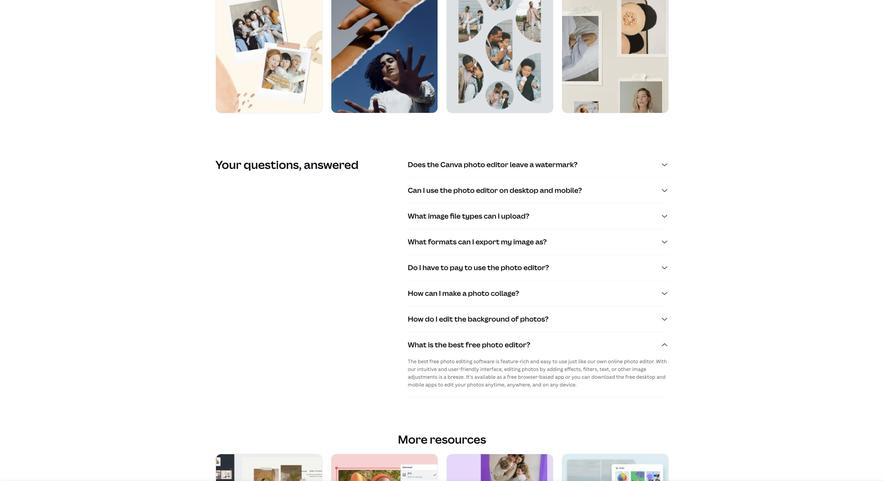 Task type: describe. For each thing, give the bounding box(es) containing it.
how do i edit the background of photos?
[[408, 315, 549, 324]]

and right rich
[[530, 358, 539, 365]]

free down other
[[625, 374, 635, 381]]

the inside 'dropdown button'
[[454, 315, 466, 324]]

how for how do i edit the background of photos?
[[408, 315, 423, 324]]

canva
[[440, 160, 462, 169]]

how do i edit the background of photos? button
[[408, 307, 669, 332]]

as
[[497, 374, 502, 381]]

any
[[550, 382, 559, 388]]

0 vertical spatial photos
[[522, 366, 539, 373]]

1 horizontal spatial use
[[474, 263, 486, 273]]

1 vertical spatial photos
[[467, 382, 484, 388]]

photo up software
[[482, 340, 503, 350]]

can
[[408, 186, 422, 195]]

how can i make a photo collage? button
[[408, 281, 669, 306]]

photo up other
[[624, 358, 638, 365]]

feature-
[[501, 358, 520, 365]]

0 horizontal spatial image
[[428, 211, 449, 221]]

on inside dropdown button
[[499, 186, 508, 195]]

just
[[568, 358, 577, 365]]

export
[[476, 237, 499, 247]]

2 horizontal spatial is
[[496, 358, 499, 365]]

1 horizontal spatial editing
[[504, 366, 521, 373]]

adjustments
[[408, 374, 437, 381]]

what is the best free photo editor?
[[408, 340, 530, 350]]

do
[[408, 263, 418, 273]]

to right apps
[[438, 382, 443, 388]]

editor? inside dropdown button
[[505, 340, 530, 350]]

resources
[[430, 432, 486, 447]]

the down export
[[487, 263, 499, 273]]

friendly
[[460, 366, 479, 373]]

does the canva photo editor leave a watermark? button
[[408, 152, 669, 178]]

1 horizontal spatial is
[[439, 374, 442, 381]]

how for how can i make a photo collage?
[[408, 289, 423, 298]]

mobile
[[408, 382, 424, 388]]

i inside 'dropdown button'
[[436, 315, 438, 324]]

browser-
[[518, 374, 539, 381]]

download
[[591, 374, 615, 381]]

like
[[578, 358, 586, 365]]

the best free photo editing software is feature-rich and easy to use just like our own online photo editor. with our intuitive and user-friendly interface, editing photos by adding effects, filters, text, or other image adjustments is a breeze. it's available as a free browser-based app or you can download the free desktop and mobile apps to edit your photos anytime, anywhere, and on any device.
[[408, 358, 667, 388]]

have
[[423, 263, 439, 273]]

of
[[511, 315, 519, 324]]

online
[[608, 358, 623, 365]]

what for what formats can i export my image as?
[[408, 237, 427, 247]]

own
[[597, 358, 607, 365]]

watermark?
[[535, 160, 578, 169]]

can i use the photo editor on desktop and mobile?
[[408, 186, 582, 195]]

anywhere,
[[507, 382, 531, 388]]

easy
[[540, 358, 551, 365]]

the inside the best free photo editing software is feature-rich and easy to use just like our own online photo editor. with our intuitive and user-friendly interface, editing photos by adding effects, filters, text, or other image adjustments is a breeze. it's available as a free browser-based app or you can download the free desktop and mobile apps to edit your photos anytime, anywhere, and on any device.
[[616, 374, 624, 381]]

text,
[[600, 366, 610, 373]]

friends polaroid photo collage template image
[[216, 0, 322, 113]]

desktop inside dropdown button
[[510, 186, 538, 195]]

i inside dropdown button
[[439, 289, 441, 298]]

intuitive
[[417, 366, 437, 373]]

do i have to pay to use the photo editor?
[[408, 263, 549, 273]]

the up intuitive
[[435, 340, 447, 350]]

software
[[474, 358, 494, 365]]

father and son in a geometric photo collage template image
[[447, 0, 553, 113]]

more
[[398, 432, 427, 447]]

can right formats
[[458, 237, 471, 247]]

does the canva photo editor leave a watermark?
[[408, 160, 578, 169]]

photo inside dropdown button
[[468, 289, 489, 298]]

free up anywhere,
[[507, 374, 517, 381]]

0 vertical spatial use
[[426, 186, 439, 195]]

app
[[555, 374, 564, 381]]

photo up what image file types can i upload?
[[453, 186, 475, 195]]

can inside the best free photo editing software is feature-rich and easy to use just like our own online photo editor. with our intuitive and user-friendly interface, editing photos by adding effects, filters, text, or other image adjustments is a breeze. it's available as a free browser-based app or you can download the free desktop and mobile apps to edit your photos anytime, anywhere, and on any device.
[[582, 374, 590, 381]]

apps
[[425, 382, 437, 388]]

wall mood board mockup photo collage story template image
[[562, 0, 668, 113]]

is inside dropdown button
[[428, 340, 433, 350]]

what image file types can i upload?
[[408, 211, 529, 221]]

0 horizontal spatial editing
[[456, 358, 472, 365]]

a left breeze.
[[444, 374, 446, 381]]

ripped paper photo collage ig story template image
[[331, 0, 437, 113]]

questions,
[[244, 157, 302, 172]]

0 vertical spatial our
[[587, 358, 596, 365]]

it's
[[466, 374, 473, 381]]

user-
[[448, 366, 460, 373]]

adding
[[547, 366, 563, 373]]

more resources
[[398, 432, 486, 447]]



Task type: locate. For each thing, give the bounding box(es) containing it.
i right the do
[[419, 263, 421, 273]]

1 horizontal spatial or
[[612, 366, 617, 373]]

1 what from the top
[[408, 211, 427, 221]]

0 vertical spatial edit
[[439, 315, 453, 324]]

what is the best free photo editor? button
[[408, 333, 669, 358]]

other
[[618, 366, 631, 373]]

background
[[468, 315, 510, 324]]

1 horizontal spatial desktop
[[636, 374, 655, 381]]

desktop inside the best free photo editing software is feature-rich and easy to use just like our own online photo editor. with our intuitive and user-friendly interface, editing photos by adding effects, filters, text, or other image adjustments is a breeze. it's available as a free browser-based app or you can download the free desktop and mobile apps to edit your photos anytime, anywhere, and on any device.
[[636, 374, 655, 381]]

image
[[428, 211, 449, 221], [513, 237, 534, 247], [632, 366, 646, 373]]

can
[[484, 211, 496, 221], [458, 237, 471, 247], [425, 289, 438, 298], [582, 374, 590, 381]]

editor? inside dropdown button
[[523, 263, 549, 273]]

photo up user-
[[440, 358, 455, 365]]

what
[[408, 211, 427, 221], [408, 237, 427, 247], [408, 340, 427, 350]]

breeze.
[[448, 374, 465, 381]]

best inside the best free photo editing software is feature-rich and easy to use just like our own online photo editor. with our intuitive and user-friendly interface, editing photos by adding effects, filters, text, or other image adjustments is a breeze. it's available as a free browser-based app or you can download the free desktop and mobile apps to edit your photos anytime, anywhere, and on any device.
[[418, 358, 428, 365]]

0 horizontal spatial is
[[428, 340, 433, 350]]

1 vertical spatial on
[[543, 382, 549, 388]]

how down the do
[[408, 289, 423, 298]]

on down "based" at the bottom right
[[543, 382, 549, 388]]

and left user-
[[438, 366, 447, 373]]

desktop
[[510, 186, 538, 195], [636, 374, 655, 381]]

file
[[450, 211, 461, 221]]

what for what image file types can i upload?
[[408, 211, 427, 221]]

can left make
[[425, 289, 438, 298]]

what formats can i export my image as?
[[408, 237, 547, 247]]

how inside how do i edit the background of photos? 'dropdown button'
[[408, 315, 423, 324]]

1 vertical spatial editing
[[504, 366, 521, 373]]

editor down does the canva photo editor leave a watermark?
[[476, 186, 498, 195]]

free inside what is the best free photo editor? dropdown button
[[466, 340, 480, 350]]

my
[[501, 237, 512, 247]]

a right leave
[[530, 160, 534, 169]]

image right my on the right of the page
[[513, 237, 534, 247]]

photos down 'it's'
[[467, 382, 484, 388]]

best up intuitive
[[418, 358, 428, 365]]

editing up friendly
[[456, 358, 472, 365]]

pay
[[450, 263, 463, 273]]

photos up browser-
[[522, 366, 539, 373]]

edit inside how do i edit the background of photos? 'dropdown button'
[[439, 315, 453, 324]]

0 horizontal spatial or
[[565, 374, 570, 381]]

best inside dropdown button
[[448, 340, 464, 350]]

is up intuitive
[[428, 340, 433, 350]]

i left make
[[439, 289, 441, 298]]

the right does
[[427, 160, 439, 169]]

1 vertical spatial desktop
[[636, 374, 655, 381]]

can i use the photo editor on desktop and mobile? button
[[408, 178, 669, 203]]

use right pay
[[474, 263, 486, 273]]

with
[[656, 358, 667, 365]]

collage?
[[491, 289, 519, 298]]

1 horizontal spatial our
[[587, 358, 596, 365]]

0 horizontal spatial desktop
[[510, 186, 538, 195]]

1 vertical spatial best
[[418, 358, 428, 365]]

make
[[442, 289, 461, 298]]

0 vertical spatial on
[[499, 186, 508, 195]]

what formats can i export my image as? button
[[408, 229, 669, 255]]

photos?
[[520, 315, 549, 324]]

what for what is the best free photo editor?
[[408, 340, 427, 350]]

photo down the do i have to pay to use the photo editor?
[[468, 289, 489, 298]]

edit
[[439, 315, 453, 324], [444, 382, 454, 388]]

editor left leave
[[486, 160, 508, 169]]

do i have to pay to use the photo editor? button
[[408, 255, 669, 281]]

how can i make a photo collage?
[[408, 289, 519, 298]]

0 horizontal spatial on
[[499, 186, 508, 195]]

can down filters,
[[582, 374, 590, 381]]

2 vertical spatial is
[[439, 374, 442, 381]]

types
[[462, 211, 482, 221]]

editor.
[[640, 358, 655, 365]]

our
[[587, 358, 596, 365], [408, 366, 416, 373]]

edit down breeze.
[[444, 382, 454, 388]]

0 vertical spatial desktop
[[510, 186, 538, 195]]

device.
[[560, 382, 577, 388]]

0 vertical spatial editor?
[[523, 263, 549, 273]]

to up the adding
[[552, 358, 558, 365]]

mobile?
[[555, 186, 582, 195]]

1 vertical spatial or
[[565, 374, 570, 381]]

can inside dropdown button
[[425, 289, 438, 298]]

a
[[530, 160, 534, 169], [462, 289, 467, 298], [444, 374, 446, 381], [503, 374, 506, 381]]

to right pay
[[465, 263, 472, 273]]

to left pay
[[441, 263, 448, 273]]

photo right canva
[[464, 160, 485, 169]]

filters,
[[583, 366, 598, 373]]

photos
[[522, 366, 539, 373], [467, 382, 484, 388]]

0 vertical spatial how
[[408, 289, 423, 298]]

and
[[540, 186, 553, 195], [530, 358, 539, 365], [438, 366, 447, 373], [657, 374, 666, 381], [532, 382, 541, 388]]

on inside the best free photo editing software is feature-rich and easy to use just like our own online photo editor. with our intuitive and user-friendly interface, editing photos by adding effects, filters, text, or other image adjustments is a breeze. it's available as a free browser-based app or you can download the free desktop and mobile apps to edit your photos anytime, anywhere, and on any device.
[[543, 382, 549, 388]]

desktop down leave
[[510, 186, 538, 195]]

or down 'online'
[[612, 366, 617, 373]]

0 vertical spatial best
[[448, 340, 464, 350]]

or up device.
[[565, 374, 570, 381]]

0 vertical spatial or
[[612, 366, 617, 373]]

what inside dropdown button
[[408, 340, 427, 350]]

i left upload?
[[498, 211, 500, 221]]

edit inside the best free photo editing software is feature-rich and easy to use just like our own online photo editor. with our intuitive and user-friendly interface, editing photos by adding effects, filters, text, or other image adjustments is a breeze. it's available as a free browser-based app or you can download the free desktop and mobile apps to edit your photos anytime, anywhere, and on any device.
[[444, 382, 454, 388]]

1 vertical spatial is
[[496, 358, 499, 365]]

the down how can i make a photo collage?
[[454, 315, 466, 324]]

as?
[[535, 237, 547, 247]]

2 vertical spatial what
[[408, 340, 427, 350]]

image down editor.
[[632, 366, 646, 373]]

1 horizontal spatial image
[[513, 237, 534, 247]]

leave
[[510, 160, 528, 169]]

a inside dropdown button
[[530, 160, 534, 169]]

1 vertical spatial our
[[408, 366, 416, 373]]

what image file types can i upload? button
[[408, 204, 669, 229]]

our up filters,
[[587, 358, 596, 365]]

our down the
[[408, 366, 416, 373]]

the
[[408, 358, 417, 365]]

editor inside can i use the photo editor on desktop and mobile? dropdown button
[[476, 186, 498, 195]]

1 vertical spatial what
[[408, 237, 427, 247]]

upload?
[[501, 211, 529, 221]]

i right "do"
[[436, 315, 438, 324]]

use
[[426, 186, 439, 195], [474, 263, 486, 273], [559, 358, 567, 365]]

editor
[[486, 160, 508, 169], [476, 186, 498, 195]]

i right can
[[423, 186, 425, 195]]

answered
[[304, 157, 359, 172]]

free up software
[[466, 340, 480, 350]]

formats
[[428, 237, 457, 247]]

1 horizontal spatial photos
[[522, 366, 539, 373]]

a right make
[[462, 289, 467, 298]]

0 vertical spatial is
[[428, 340, 433, 350]]

can right the types
[[484, 211, 496, 221]]

free up intuitive
[[429, 358, 439, 365]]

the down canva
[[440, 186, 452, 195]]

1 vertical spatial use
[[474, 263, 486, 273]]

use left just
[[559, 358, 567, 365]]

best up user-
[[448, 340, 464, 350]]

available
[[474, 374, 496, 381]]

2 horizontal spatial image
[[632, 366, 646, 373]]

best
[[448, 340, 464, 350], [418, 358, 428, 365]]

on down does the canva photo editor leave a watermark?
[[499, 186, 508, 195]]

photo
[[464, 160, 485, 169], [453, 186, 475, 195], [501, 263, 522, 273], [468, 289, 489, 298], [482, 340, 503, 350], [440, 358, 455, 365], [624, 358, 638, 365]]

1 how from the top
[[408, 289, 423, 298]]

2 vertical spatial use
[[559, 358, 567, 365]]

0 horizontal spatial photos
[[467, 382, 484, 388]]

or
[[612, 366, 617, 373], [565, 374, 570, 381]]

a inside dropdown button
[[462, 289, 467, 298]]

i left export
[[472, 237, 474, 247]]

1 vertical spatial edit
[[444, 382, 454, 388]]

what down can
[[408, 211, 427, 221]]

desktop down editor.
[[636, 374, 655, 381]]

editor inside does the canva photo editor leave a watermark? dropdown button
[[486, 160, 508, 169]]

use inside the best free photo editing software is feature-rich and easy to use just like our own online photo editor. with our intuitive and user-friendly interface, editing photos by adding effects, filters, text, or other image adjustments is a breeze. it's available as a free browser-based app or you can download the free desktop and mobile apps to edit your photos anytime, anywhere, and on any device.
[[559, 358, 567, 365]]

0 vertical spatial what
[[408, 211, 427, 221]]

editing down feature-
[[504, 366, 521, 373]]

editor?
[[523, 263, 549, 273], [505, 340, 530, 350]]

1 horizontal spatial best
[[448, 340, 464, 350]]

and down with
[[657, 374, 666, 381]]

1 vertical spatial image
[[513, 237, 534, 247]]

1 vertical spatial editor
[[476, 186, 498, 195]]

0 horizontal spatial use
[[426, 186, 439, 195]]

1 vertical spatial editor?
[[505, 340, 530, 350]]

1 horizontal spatial on
[[543, 382, 549, 388]]

is left breeze.
[[439, 374, 442, 381]]

anytime,
[[485, 382, 506, 388]]

image left file
[[428, 211, 449, 221]]

and down browser-
[[532, 382, 541, 388]]

0 vertical spatial editing
[[456, 358, 472, 365]]

free
[[466, 340, 480, 350], [429, 358, 439, 365], [507, 374, 517, 381], [625, 374, 635, 381]]

2 vertical spatial image
[[632, 366, 646, 373]]

1 vertical spatial how
[[408, 315, 423, 324]]

2 how from the top
[[408, 315, 423, 324]]

0 horizontal spatial best
[[418, 358, 428, 365]]

2 what from the top
[[408, 237, 427, 247]]

rich
[[520, 358, 529, 365]]

a right as
[[503, 374, 506, 381]]

editor? up rich
[[505, 340, 530, 350]]

do
[[425, 315, 434, 324]]

and inside dropdown button
[[540, 186, 553, 195]]

how
[[408, 289, 423, 298], [408, 315, 423, 324]]

photo down my on the right of the page
[[501, 263, 522, 273]]

the down other
[[616, 374, 624, 381]]

your
[[455, 382, 466, 388]]

i
[[423, 186, 425, 195], [498, 211, 500, 221], [472, 237, 474, 247], [419, 263, 421, 273], [439, 289, 441, 298], [436, 315, 438, 324]]

edit right "do"
[[439, 315, 453, 324]]

0 vertical spatial image
[[428, 211, 449, 221]]

based
[[539, 374, 554, 381]]

by
[[540, 366, 546, 373]]

0 horizontal spatial our
[[408, 366, 416, 373]]

your questions, answered
[[215, 157, 359, 172]]

what up the
[[408, 340, 427, 350]]

3 what from the top
[[408, 340, 427, 350]]

your
[[215, 157, 241, 172]]

use right can
[[426, 186, 439, 195]]

and left mobile?
[[540, 186, 553, 195]]

0 vertical spatial editor
[[486, 160, 508, 169]]

2 horizontal spatial use
[[559, 358, 567, 365]]

to
[[441, 263, 448, 273], [465, 263, 472, 273], [552, 358, 558, 365], [438, 382, 443, 388]]

how left "do"
[[408, 315, 423, 324]]

effects,
[[564, 366, 582, 373]]

how inside "how can i make a photo collage?" dropdown button
[[408, 289, 423, 298]]

interface,
[[480, 366, 503, 373]]

is up interface,
[[496, 358, 499, 365]]

image inside the best free photo editing software is feature-rich and easy to use just like our own online photo editor. with our intuitive and user-friendly interface, editing photos by adding effects, filters, text, or other image adjustments is a breeze. it's available as a free browser-based app or you can download the free desktop and mobile apps to edit your photos anytime, anywhere, and on any device.
[[632, 366, 646, 373]]

you
[[572, 374, 580, 381]]

what left formats
[[408, 237, 427, 247]]

does
[[408, 160, 426, 169]]

editor? down what formats can i export my image as? dropdown button
[[523, 263, 549, 273]]

is
[[428, 340, 433, 350], [496, 358, 499, 365], [439, 374, 442, 381]]

editing
[[456, 358, 472, 365], [504, 366, 521, 373]]

the
[[427, 160, 439, 169], [440, 186, 452, 195], [487, 263, 499, 273], [454, 315, 466, 324], [435, 340, 447, 350], [616, 374, 624, 381]]



Task type: vqa. For each thing, say whether or not it's contained in the screenshot.
Own
yes



